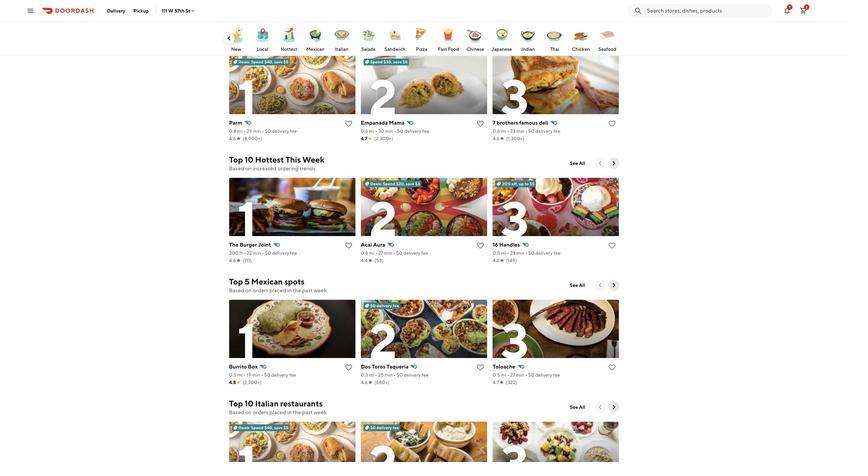 Task type: describe. For each thing, give the bounding box(es) containing it.
burrito
[[229, 363, 247, 370]]

$5 down top 10 local restaurants based on orders placed in the past week
[[284, 59, 289, 64]]

$​0 for acai aura
[[396, 250, 403, 256]]

10 for italian
[[245, 399, 254, 408]]

restaurants
[[280, 399, 323, 408]]

notification bell image
[[784, 7, 792, 15]]

57th
[[174, 8, 185, 13]]

in for spots
[[287, 287, 292, 294]]

111
[[162, 8, 167, 13]]

previous button of carousel image for top 5 mexican spots
[[597, 282, 604, 289]]

delivery for 16 handles
[[536, 250, 553, 256]]

0 items, open order cart image
[[800, 7, 808, 15]]

27 for acai aura
[[378, 250, 384, 256]]

22
[[247, 250, 252, 256]]

min for 7 brothers famous deli
[[517, 128, 525, 134]]

trends
[[300, 165, 316, 172]]

7 brothers famous deli
[[493, 120, 549, 126]]

19
[[247, 372, 251, 378]]

mi for 7 brothers famous deli
[[501, 128, 506, 134]]

0 vertical spatial italian
[[335, 46, 349, 52]]

fast
[[438, 46, 447, 52]]

0.5 mi • 27 min • $​0 delivery fee
[[493, 372, 561, 378]]

the burger joint
[[229, 242, 271, 248]]

brothers
[[497, 120, 519, 126]]

save down top 10 local restaurants based on orders placed in the past week
[[274, 59, 283, 64]]

top 5 mexican spots based on orders placed in the past week
[[229, 277, 327, 294]]

top for top 10 hottest this week
[[229, 155, 243, 164]]

orders for mexican
[[253, 287, 269, 294]]

(53)
[[375, 258, 384, 263]]

save right $30,
[[393, 59, 402, 64]]

min for burrito box
[[252, 372, 260, 378]]

1 $0 delivery fee from the top
[[371, 303, 399, 308]]

previous button of carousel image for top 10 local restaurants
[[597, 38, 604, 45]]

delivery
[[107, 8, 125, 13]]

111 w 57th st button
[[162, 8, 196, 13]]

click to add this store to your saved list image for empanada mama
[[477, 120, 485, 128]]

toloache
[[493, 363, 516, 370]]

thai
[[550, 46, 560, 52]]

(149)
[[506, 258, 517, 263]]

1 inside button
[[807, 5, 808, 9]]

min for the burger joint
[[253, 250, 261, 256]]

delivery for parm
[[272, 128, 289, 134]]

2 vertical spatial deals:
[[239, 425, 250, 430]]

empanada mama
[[361, 120, 405, 126]]

3 for top 10 local restaurants
[[501, 68, 528, 125]]

111 w 57th st
[[162, 8, 190, 13]]

next button of carousel image
[[611, 282, 617, 289]]

placed for mexican
[[270, 287, 286, 294]]

on inside the top 10 hottest this week based on increased ordering trends
[[245, 165, 252, 172]]

parm
[[229, 120, 242, 126]]

japanese
[[492, 46, 512, 52]]

300
[[229, 250, 239, 256]]

16 handles
[[493, 242, 520, 248]]

fee for parm
[[290, 128, 297, 134]]

mi for dos toros taqueria
[[369, 372, 374, 378]]

all for top 10 hottest this week
[[579, 161, 586, 166]]

in for restaurants
[[287, 43, 292, 50]]

delivery for the burger joint
[[272, 250, 289, 256]]

2 $40, from the top
[[264, 425, 273, 430]]

$​0 for burrito box
[[264, 372, 270, 378]]

2 $0 delivery fee from the top
[[371, 425, 399, 430]]

previous button of carousel image for top 10 hottest this week
[[597, 160, 604, 167]]

16
[[493, 242, 498, 248]]

past for top 5 mexican spots
[[302, 287, 313, 294]]

based for top 10 italian restaurants
[[229, 409, 244, 416]]

top 10 hottest this week based on increased ordering trends
[[229, 155, 325, 172]]

taqueria
[[387, 363, 409, 370]]

deli
[[539, 120, 549, 126]]

click to add this store to your saved list image for 7 brothers famous deli
[[609, 120, 617, 128]]

st
[[186, 8, 190, 13]]

(8,900+)
[[243, 136, 262, 141]]

23 for top 10 local restaurants
[[510, 128, 516, 134]]

mi for acai aura
[[369, 250, 375, 256]]

seafood
[[599, 46, 617, 52]]

dos
[[361, 363, 371, 370]]

burger
[[240, 242, 257, 248]]

handles
[[500, 242, 520, 248]]

1 button
[[797, 4, 811, 17]]

based inside the top 10 hottest this week based on increased ordering trends
[[229, 165, 244, 172]]

ft
[[240, 250, 243, 256]]

this
[[286, 155, 301, 164]]

food
[[448, 46, 459, 52]]

restaurants
[[277, 33, 322, 42]]

0.5 mi • 19 min • $​0 delivery fee
[[229, 372, 296, 378]]

4.6 for parm
[[229, 136, 236, 141]]

spend down top 10 local restaurants based on orders placed in the past week
[[251, 59, 264, 64]]

delivery for toloache
[[536, 372, 553, 378]]

joint
[[258, 242, 271, 248]]

top for top 10 italian restaurants
[[229, 399, 243, 408]]

see all for top 10 hottest this week
[[570, 161, 586, 166]]

placed for local
[[270, 43, 286, 50]]

click to add this store to your saved list image for dos toros taqueria
[[477, 363, 485, 372]]

0.6 for empanada
[[361, 128, 368, 134]]

0.3 mi • 25 min • $​0 delivery fee
[[361, 372, 429, 378]]

2 for top 10 local restaurants
[[369, 68, 397, 125]]

(680+)
[[375, 380, 390, 385]]

next button of carousel image for top 10 italian restaurants
[[611, 404, 617, 411]]

0.6 for 7
[[493, 128, 500, 134]]

sandwich
[[385, 46, 406, 52]]

$​0 for 7 brothers famous deli
[[529, 128, 535, 134]]

(322)
[[506, 380, 517, 385]]

2 for top 10 hottest this week
[[369, 190, 397, 247]]

see all for top 10 italian restaurants
[[570, 404, 586, 410]]

30
[[378, 128, 385, 134]]

chinese
[[467, 46, 484, 52]]

acai aura
[[361, 242, 385, 248]]

2 deals: spend $40, save $5 from the top
[[239, 425, 289, 430]]

0.5 up 4.2
[[493, 250, 500, 256]]

(2,300+)
[[374, 136, 393, 141]]

on for local
[[245, 43, 252, 50]]

mi for empanada mama
[[369, 128, 375, 134]]

orders for italian
[[253, 409, 269, 416]]

2 $0 from the top
[[371, 425, 376, 430]]

click to add this store to your saved list image for the burger joint
[[345, 242, 353, 250]]

box
[[248, 363, 258, 370]]

27 for toloache
[[510, 372, 516, 378]]

2 3 from the top
[[501, 190, 528, 247]]

0 vertical spatial mexican
[[306, 46, 325, 52]]

$​0 for toloache
[[528, 372, 535, 378]]

$5 right to
[[530, 181, 535, 186]]

29
[[247, 128, 252, 134]]

4.2
[[493, 258, 500, 263]]

pickup button
[[129, 5, 153, 16]]

$​0 for parm
[[265, 128, 271, 134]]

spend down the top 10 italian restaurants based on orders placed in the past week
[[251, 425, 264, 430]]

25
[[378, 372, 384, 378]]

1 $40, from the top
[[264, 59, 273, 64]]

based for top 10 local restaurants
[[229, 43, 244, 50]]

save left $3
[[406, 181, 415, 186]]

empanada
[[361, 120, 388, 126]]

$5 down the sandwich
[[403, 59, 408, 64]]

the for restaurants
[[293, 409, 301, 416]]

$3
[[415, 181, 420, 186]]

see for top 10 italian restaurants
[[570, 404, 578, 410]]

next button of carousel image for top 10 hottest this week
[[611, 160, 617, 167]]

mi for 16 handles
[[501, 250, 507, 256]]

mi for burrito box
[[238, 372, 243, 378]]

pickup
[[133, 8, 149, 13]]

min for parm
[[253, 128, 261, 134]]

(1,300+)
[[507, 136, 525, 141]]



Task type: vqa. For each thing, say whether or not it's contained in the screenshot.
the topmost $0 DELIVERY FEE
yes



Task type: locate. For each thing, give the bounding box(es) containing it.
3 3 from the top
[[501, 312, 528, 369]]

2 week from the top
[[314, 287, 327, 294]]

mi for parm
[[237, 128, 243, 134]]

3 past from the top
[[302, 409, 313, 416]]

1 placed from the top
[[270, 43, 286, 50]]

3 week from the top
[[314, 409, 327, 416]]

$​0 for 16 handles
[[529, 250, 535, 256]]

10 for hottest
[[245, 155, 254, 164]]

2 for top 5 mexican spots
[[369, 312, 397, 369]]

0.8 mi • 27 min • $​0 delivery fee
[[361, 250, 428, 256]]

aura
[[373, 242, 385, 248]]

see all button for top 10 italian restaurants
[[566, 402, 590, 413]]

the for restaurants
[[293, 43, 301, 50]]

$0 delivery fee
[[371, 303, 399, 308], [371, 425, 399, 430]]

toros
[[372, 363, 386, 370]]

deals: spend $40, save $5 down the top 10 italian restaurants based on orders placed in the past week
[[239, 425, 289, 430]]

salads
[[361, 46, 375, 52]]

min for 16 handles
[[517, 250, 525, 256]]

3 see all from the top
[[570, 283, 586, 288]]

2 vertical spatial the
[[293, 409, 301, 416]]

1 10 from the top
[[245, 33, 254, 42]]

local inside top 10 local restaurants based on orders placed in the past week
[[255, 33, 275, 42]]

3 on from the top
[[245, 287, 252, 294]]

4.6 down 300
[[229, 258, 236, 263]]

fee
[[290, 128, 297, 134], [423, 128, 430, 134], [554, 128, 561, 134], [290, 250, 297, 256], [422, 250, 428, 256], [554, 250, 561, 256], [393, 303, 399, 308], [289, 372, 296, 378], [422, 372, 429, 378], [554, 372, 561, 378], [393, 425, 399, 430]]

delivery button
[[103, 5, 129, 16]]

week
[[303, 155, 325, 164]]

fee for dos toros taqueria
[[422, 372, 429, 378]]

min
[[253, 128, 261, 134], [386, 128, 394, 134], [517, 128, 525, 134], [253, 250, 261, 256], [384, 250, 392, 256], [517, 250, 525, 256], [252, 372, 260, 378], [385, 372, 393, 378], [516, 372, 525, 378]]

min for toloache
[[516, 372, 525, 378]]

on inside top 5 mexican spots based on orders placed in the past week
[[245, 287, 252, 294]]

1 horizontal spatial 27
[[510, 372, 516, 378]]

0 vertical spatial 10
[[245, 33, 254, 42]]

acai
[[361, 242, 372, 248]]

10 for local
[[245, 33, 254, 42]]

fee for burrito box
[[289, 372, 296, 378]]

0 vertical spatial in
[[287, 43, 292, 50]]

mi down acai aura
[[369, 250, 375, 256]]

1 horizontal spatial mexican
[[306, 46, 325, 52]]

$​0 for dos toros taqueria
[[397, 372, 403, 378]]

1 3 from the top
[[501, 68, 528, 125]]

mexican right 5
[[251, 277, 283, 286]]

1 top from the top
[[229, 33, 243, 42]]

4 see all from the top
[[570, 404, 586, 410]]

4.7 for toloache
[[493, 380, 499, 385]]

spots
[[285, 277, 305, 286]]

0 vertical spatial past
[[302, 43, 313, 50]]

1 horizontal spatial italian
[[335, 46, 349, 52]]

23
[[510, 128, 516, 134], [510, 250, 516, 256]]

3 the from the top
[[293, 409, 301, 416]]

$40, down top 10 local restaurants based on orders placed in the past week
[[264, 59, 273, 64]]

1 next button of carousel image from the top
[[611, 160, 617, 167]]

spend left $20,
[[383, 181, 395, 186]]

2
[[369, 68, 397, 125], [369, 190, 397, 247], [369, 312, 397, 369]]

0.5 for 1
[[229, 372, 237, 378]]

0.5 down toloache
[[493, 372, 500, 378]]

past inside top 5 mexican spots based on orders placed in the past week
[[302, 287, 313, 294]]

0 vertical spatial 4.7
[[361, 136, 368, 141]]

2 top from the top
[[229, 155, 243, 164]]

off,
[[512, 181, 518, 186]]

3 orders from the top
[[253, 409, 269, 416]]

see all button for top 10 hottest this week
[[566, 158, 590, 169]]

orders inside top 5 mexican spots based on orders placed in the past week
[[253, 287, 269, 294]]

0.6
[[361, 128, 368, 134], [493, 128, 500, 134]]

4.7 left (322)
[[493, 380, 499, 385]]

click to add this store to your saved list image for toloache
[[609, 363, 617, 372]]

0.8 down parm
[[229, 128, 236, 134]]

3 placed from the top
[[270, 409, 286, 416]]

1 vertical spatial past
[[302, 287, 313, 294]]

3 2 from the top
[[369, 312, 397, 369]]

1 vertical spatial $40,
[[264, 425, 273, 430]]

4 top from the top
[[229, 399, 243, 408]]

1 vertical spatial mexican
[[251, 277, 283, 286]]

0 horizontal spatial 27
[[378, 250, 384, 256]]

$​0 for empanada mama
[[397, 128, 404, 134]]

3
[[501, 68, 528, 125], [501, 190, 528, 247], [501, 312, 528, 369]]

placed inside top 5 mexican spots based on orders placed in the past week
[[270, 287, 286, 294]]

0.5
[[493, 250, 500, 256], [229, 372, 237, 378], [493, 372, 500, 378]]

click to add this store to your saved list image for 16 handles
[[609, 242, 617, 250]]

1 based from the top
[[229, 43, 244, 50]]

mi for toloache
[[501, 372, 507, 378]]

(2,700+)
[[243, 380, 262, 385]]

0 horizontal spatial 0.8
[[229, 128, 236, 134]]

4.6 down 7
[[493, 136, 500, 141]]

fee for 7 brothers famous deli
[[554, 128, 561, 134]]

2 see all button from the top
[[566, 158, 590, 169]]

1 vertical spatial 4.7
[[493, 380, 499, 385]]

2 0.6 from the left
[[493, 128, 500, 134]]

1 0.6 from the left
[[361, 128, 368, 134]]

4.8
[[229, 380, 236, 385]]

2 vertical spatial 10
[[245, 399, 254, 408]]

1 on from the top
[[245, 43, 252, 50]]

2 23 from the top
[[510, 250, 516, 256]]

0 vertical spatial $0
[[371, 303, 376, 308]]

save
[[274, 59, 283, 64], [393, 59, 402, 64], [406, 181, 415, 186], [274, 425, 283, 430]]

dos toros taqueria
[[361, 363, 409, 370]]

top inside top 10 local restaurants based on orders placed in the past week
[[229, 33, 243, 42]]

0 vertical spatial the
[[293, 43, 301, 50]]

see all button
[[566, 36, 590, 47], [566, 158, 590, 169], [566, 280, 590, 291], [566, 402, 590, 413]]

0 vertical spatial deals:
[[239, 59, 250, 64]]

1 see all from the top
[[570, 39, 586, 44]]

1 vertical spatial 0.8
[[361, 250, 368, 256]]

past inside the top 10 italian restaurants based on orders placed in the past week
[[302, 409, 313, 416]]

placed inside the top 10 italian restaurants based on orders placed in the past week
[[270, 409, 286, 416]]

week inside top 10 local restaurants based on orders placed in the past week
[[314, 43, 327, 50]]

0 horizontal spatial mexican
[[251, 277, 283, 286]]

$0
[[371, 303, 376, 308], [371, 425, 376, 430]]

orders
[[253, 43, 269, 50], [253, 287, 269, 294], [253, 409, 269, 416]]

min right 29
[[253, 128, 261, 134]]

indian
[[522, 46, 535, 52]]

300 ft • 22 min • $​0 delivery fee
[[229, 250, 297, 256]]

top for top 5 mexican spots
[[229, 277, 243, 286]]

1 in from the top
[[287, 43, 292, 50]]

week for restaurants
[[314, 43, 327, 50]]

all for top 10 local restaurants
[[579, 39, 586, 44]]

7
[[493, 120, 496, 126]]

3 all from the top
[[579, 283, 586, 288]]

past for top 10 italian restaurants
[[302, 409, 313, 416]]

4.6
[[229, 136, 236, 141], [493, 136, 500, 141], [229, 258, 236, 263], [361, 380, 368, 385]]

week for spots
[[314, 287, 327, 294]]

see for top 5 mexican spots
[[570, 283, 578, 288]]

fee for the burger joint
[[290, 250, 297, 256]]

$5
[[284, 59, 289, 64], [403, 59, 408, 64], [530, 181, 535, 186], [284, 425, 289, 430]]

1 see from the top
[[570, 39, 578, 44]]

see
[[570, 39, 578, 44], [570, 161, 578, 166], [570, 283, 578, 288], [570, 404, 578, 410]]

burrito box
[[229, 363, 258, 370]]

2 placed from the top
[[270, 287, 286, 294]]

27 up (322)
[[510, 372, 516, 378]]

$​0
[[265, 128, 271, 134], [397, 128, 404, 134], [529, 128, 535, 134], [265, 250, 271, 256], [396, 250, 403, 256], [529, 250, 535, 256], [264, 372, 270, 378], [397, 372, 403, 378], [528, 372, 535, 378]]

the
[[229, 242, 239, 248]]

2 all from the top
[[579, 161, 586, 166]]

orders for local
[[253, 43, 269, 50]]

4.7 for empanada mama
[[361, 136, 368, 141]]

hottest up increased at the left top of the page
[[255, 155, 284, 164]]

2 2 from the top
[[369, 190, 397, 247]]

fee for toloache
[[554, 372, 561, 378]]

top
[[229, 33, 243, 42], [229, 155, 243, 164], [229, 277, 243, 286], [229, 399, 243, 408]]

2 vertical spatial 3
[[501, 312, 528, 369]]

2 based from the top
[[229, 165, 244, 172]]

2 on from the top
[[245, 165, 252, 172]]

1
[[790, 5, 791, 9], [807, 5, 808, 9], [237, 68, 256, 125], [237, 190, 256, 247], [237, 312, 256, 369]]

27
[[378, 250, 384, 256], [510, 372, 516, 378]]

Store search: begin typing to search for stores available on DoorDash text field
[[647, 7, 769, 14]]

0.8 for 2
[[361, 250, 368, 256]]

2 see from the top
[[570, 161, 578, 166]]

mi down 16 handles
[[501, 250, 507, 256]]

based inside top 5 mexican spots based on orders placed in the past week
[[229, 287, 244, 294]]

4 see all button from the top
[[566, 402, 590, 413]]

top 10 local restaurants based on orders placed in the past week
[[229, 33, 327, 50]]

1 all from the top
[[579, 39, 586, 44]]

1 horizontal spatial 4.7
[[493, 380, 499, 385]]

4.6 down the 0.3
[[361, 380, 368, 385]]

past
[[302, 43, 313, 50], [302, 287, 313, 294], [302, 409, 313, 416]]

0 vertical spatial 3
[[501, 68, 528, 125]]

0 vertical spatial 2
[[369, 68, 397, 125]]

orders inside the top 10 italian restaurants based on orders placed in the past week
[[253, 409, 269, 416]]

4 on from the top
[[245, 409, 252, 416]]

delivery for 7 brothers famous deli
[[536, 128, 553, 134]]

up
[[519, 181, 524, 186]]

see all for top 5 mexican spots
[[570, 283, 586, 288]]

0.6 down 7
[[493, 128, 500, 134]]

see all button for top 10 local restaurants
[[566, 36, 590, 47]]

top down (8,900+)
[[229, 155, 243, 164]]

0.6 mi • 23 min • $​0 delivery fee
[[493, 128, 561, 134]]

2 past from the top
[[302, 287, 313, 294]]

1 week from the top
[[314, 43, 327, 50]]

in
[[287, 43, 292, 50], [287, 287, 292, 294], [287, 409, 292, 416]]

min right the "22"
[[253, 250, 261, 256]]

on down (2,700+)
[[245, 409, 252, 416]]

see for top 10 hottest this week
[[570, 161, 578, 166]]

past inside top 10 local restaurants based on orders placed in the past week
[[302, 43, 313, 50]]

on right new
[[245, 43, 252, 50]]

italian left salads
[[335, 46, 349, 52]]

spend left $30,
[[371, 59, 383, 64]]

min for acai aura
[[384, 250, 392, 256]]

0 vertical spatial $40,
[[264, 59, 273, 64]]

2 10 from the top
[[245, 155, 254, 164]]

3 top from the top
[[229, 277, 243, 286]]

in for restaurants
[[287, 409, 292, 416]]

delivery for acai aura
[[403, 250, 421, 256]]

the inside the top 10 italian restaurants based on orders placed in the past week
[[293, 409, 301, 416]]

1 deals: spend $40, save $5 from the top
[[239, 59, 289, 64]]

20% off, up to $5
[[502, 181, 535, 186]]

spend $30, save $5
[[371, 59, 408, 64]]

$40,
[[264, 59, 273, 64], [264, 425, 273, 430]]

open menu image
[[26, 7, 35, 15]]

previous button of carousel image
[[597, 404, 604, 411]]

next button of carousel image
[[611, 160, 617, 167], [611, 404, 617, 411]]

1 vertical spatial in
[[287, 287, 292, 294]]

delivery for dos toros taqueria
[[404, 372, 421, 378]]

mi right the 0.3
[[369, 372, 374, 378]]

new
[[231, 46, 241, 52]]

0 vertical spatial week
[[314, 43, 327, 50]]

based inside the top 10 italian restaurants based on orders placed in the past week
[[229, 409, 244, 416]]

$30,
[[384, 59, 393, 64]]

1 vertical spatial week
[[314, 287, 327, 294]]

all
[[579, 39, 586, 44], [579, 161, 586, 166], [579, 283, 586, 288], [579, 404, 586, 410]]

2 vertical spatial week
[[314, 409, 327, 416]]

0 horizontal spatial italian
[[255, 399, 279, 408]]

week inside the top 10 italian restaurants based on orders placed in the past week
[[314, 409, 327, 416]]

0 horizontal spatial 0.6
[[361, 128, 368, 134]]

deals: for 2
[[371, 181, 382, 186]]

italian down (2,700+)
[[255, 399, 279, 408]]

see all button for top 5 mexican spots
[[566, 280, 590, 291]]

0 vertical spatial deals: spend $40, save $5
[[239, 59, 289, 64]]

1 vertical spatial deals: spend $40, save $5
[[239, 425, 289, 430]]

0.8 mi • 29 min • $​0 delivery fee
[[229, 128, 297, 134]]

0.6 down empanada
[[361, 128, 368, 134]]

hottest inside the top 10 hottest this week based on increased ordering trends
[[255, 155, 284, 164]]

top inside top 5 mexican spots based on orders placed in the past week
[[229, 277, 243, 286]]

mi down toloache
[[501, 372, 507, 378]]

4 based from the top
[[229, 409, 244, 416]]

on for italian
[[245, 409, 252, 416]]

click to add this store to your saved list image
[[477, 120, 485, 128], [345, 242, 353, 250], [609, 242, 617, 250], [345, 363, 353, 372]]

0.5 up 4.8
[[229, 372, 237, 378]]

2 see all from the top
[[570, 161, 586, 166]]

to
[[525, 181, 529, 186]]

20%
[[502, 181, 511, 186]]

1 vertical spatial 3
[[501, 190, 528, 247]]

the for spots
[[293, 287, 301, 294]]

past for top 10 local restaurants
[[302, 43, 313, 50]]

top up new
[[229, 33, 243, 42]]

top 10 italian restaurants based on orders placed in the past week
[[229, 399, 327, 416]]

0.8 for 1
[[229, 128, 236, 134]]

on down 5
[[245, 287, 252, 294]]

all for top 10 italian restaurants
[[579, 404, 586, 410]]

4.7 down empanada
[[361, 136, 368, 141]]

(70)
[[243, 258, 252, 263]]

2 vertical spatial in
[[287, 409, 292, 416]]

mexican down restaurants
[[306, 46, 325, 52]]

min up "(149)"
[[517, 250, 525, 256]]

fee for empanada mama
[[423, 128, 430, 134]]

1 vertical spatial italian
[[255, 399, 279, 408]]

5
[[245, 277, 250, 286]]

on left increased at the left top of the page
[[245, 165, 252, 172]]

0 vertical spatial orders
[[253, 43, 269, 50]]

1 vertical spatial orders
[[253, 287, 269, 294]]

on for mexican
[[245, 287, 252, 294]]

1 the from the top
[[293, 43, 301, 50]]

top down 4.8
[[229, 399, 243, 408]]

spend
[[251, 59, 264, 64], [371, 59, 383, 64], [383, 181, 395, 186], [251, 425, 264, 430]]

1 23 from the top
[[510, 128, 516, 134]]

0 vertical spatial 27
[[378, 250, 384, 256]]

week inside top 5 mexican spots based on orders placed in the past week
[[314, 287, 327, 294]]

10 inside the top 10 italian restaurants based on orders placed in the past week
[[245, 399, 254, 408]]

in inside the top 10 italian restaurants based on orders placed in the past week
[[287, 409, 292, 416]]

based for top 5 mexican spots
[[229, 287, 244, 294]]

23 up "(149)"
[[510, 250, 516, 256]]

chicken
[[572, 46, 590, 52]]

1 vertical spatial $0
[[371, 425, 376, 430]]

2 vertical spatial placed
[[270, 409, 286, 416]]

2 next button of carousel image from the top
[[611, 404, 617, 411]]

w
[[168, 8, 174, 13]]

2 vertical spatial orders
[[253, 409, 269, 416]]

4.6 for dos toros taqueria
[[361, 380, 368, 385]]

week
[[314, 43, 327, 50], [314, 287, 327, 294], [314, 409, 327, 416]]

famous
[[520, 120, 538, 126]]

1 vertical spatial the
[[293, 287, 301, 294]]

in inside top 5 mexican spots based on orders placed in the past week
[[287, 287, 292, 294]]

4 all from the top
[[579, 404, 586, 410]]

0.6 mi • 30 min • $​0 delivery fee
[[361, 128, 430, 134]]

3 based from the top
[[229, 287, 244, 294]]

1 see all button from the top
[[566, 36, 590, 47]]

placed inside top 10 local restaurants based on orders placed in the past week
[[270, 43, 286, 50]]

min right 19 at the left of page
[[252, 372, 260, 378]]

0.5 mi • 23 min • $​0 delivery fee
[[493, 250, 561, 256]]

0.5 for 3
[[493, 372, 500, 378]]

$5 down the top 10 italian restaurants based on orders placed in the past week
[[284, 425, 289, 430]]

0.8 up 4.4
[[361, 250, 368, 256]]

$​0 for the burger joint
[[265, 250, 271, 256]]

2 vertical spatial 2
[[369, 312, 397, 369]]

placed for italian
[[270, 409, 286, 416]]

0.3
[[361, 372, 368, 378]]

1 vertical spatial 10
[[245, 155, 254, 164]]

italian inside the top 10 italian restaurants based on orders placed in the past week
[[255, 399, 279, 408]]

mexican inside top 5 mexican spots based on orders placed in the past week
[[251, 277, 283, 286]]

0 vertical spatial local
[[255, 33, 275, 42]]

3 for top 5 mexican spots
[[501, 312, 528, 369]]

min down aura
[[384, 250, 392, 256]]

4.4
[[361, 258, 368, 263]]

23 up (1,300+)
[[510, 128, 516, 134]]

min right '25'
[[385, 372, 393, 378]]

1 orders from the top
[[253, 43, 269, 50]]

hottest down restaurants
[[281, 46, 297, 52]]

1 vertical spatial deals:
[[371, 181, 382, 186]]

0 vertical spatial placed
[[270, 43, 286, 50]]

27 up (53)
[[378, 250, 384, 256]]

ordering
[[278, 165, 299, 172]]

on inside top 10 local restaurants based on orders placed in the past week
[[245, 43, 252, 50]]

click to add this store to your saved list image
[[345, 120, 353, 128], [609, 120, 617, 128], [477, 242, 485, 250], [477, 363, 485, 372], [609, 363, 617, 372]]

10 inside the top 10 hottest this week based on increased ordering trends
[[245, 155, 254, 164]]

top inside the top 10 hottest this week based on increased ordering trends
[[229, 155, 243, 164]]

top for top 10 local restaurants
[[229, 33, 243, 42]]

min right 30
[[386, 128, 394, 134]]

deals: spend $40, save $5 down top 10 local restaurants based on orders placed in the past week
[[239, 59, 289, 64]]

3 in from the top
[[287, 409, 292, 416]]

see for top 10 local restaurants
[[570, 39, 578, 44]]

increased
[[253, 165, 277, 172]]

3 10 from the top
[[245, 399, 254, 408]]

3 see from the top
[[570, 283, 578, 288]]

deals: spend $40, save $5
[[239, 59, 289, 64], [239, 425, 289, 430]]

0 vertical spatial 0.8
[[229, 128, 236, 134]]

1 vertical spatial hottest
[[255, 155, 284, 164]]

1 2 from the top
[[369, 68, 397, 125]]

top left 5
[[229, 277, 243, 286]]

1 vertical spatial 2
[[369, 190, 397, 247]]

see all for top 10 local restaurants
[[570, 39, 586, 44]]

1 horizontal spatial 0.6
[[493, 128, 500, 134]]

•
[[244, 128, 246, 134], [262, 128, 264, 134], [376, 128, 378, 134], [394, 128, 396, 134], [507, 128, 509, 134], [526, 128, 528, 134], [244, 250, 246, 256], [262, 250, 264, 256], [376, 250, 378, 256], [393, 250, 395, 256], [508, 250, 510, 256], [526, 250, 528, 256], [244, 372, 246, 378], [261, 372, 263, 378], [375, 372, 377, 378], [394, 372, 396, 378], [508, 372, 510, 378], [525, 372, 527, 378]]

1 vertical spatial placed
[[270, 287, 286, 294]]

mexican
[[306, 46, 325, 52], [251, 277, 283, 286]]

2 in from the top
[[287, 287, 292, 294]]

save down the top 10 italian restaurants based on orders placed in the past week
[[274, 425, 283, 430]]

4.6 for the burger joint
[[229, 258, 236, 263]]

mama
[[389, 120, 405, 126]]

2 the from the top
[[293, 287, 301, 294]]

1 $0 from the top
[[371, 303, 376, 308]]

see all
[[570, 39, 586, 44], [570, 161, 586, 166], [570, 283, 586, 288], [570, 404, 586, 410]]

top inside the top 10 italian restaurants based on orders placed in the past week
[[229, 399, 243, 408]]

mi left 29
[[237, 128, 243, 134]]

in inside top 10 local restaurants based on orders placed in the past week
[[287, 43, 292, 50]]

2 orders from the top
[[253, 287, 269, 294]]

deals: spend $20, save $3
[[371, 181, 420, 186]]

on inside the top 10 italian restaurants based on orders placed in the past week
[[245, 409, 252, 416]]

click to add this store to your saved list image for acai aura
[[477, 242, 485, 250]]

1 horizontal spatial 0.8
[[361, 250, 368, 256]]

0 vertical spatial 23
[[510, 128, 516, 134]]

0 vertical spatial hottest
[[281, 46, 297, 52]]

pizza
[[416, 46, 428, 52]]

min up (322)
[[516, 372, 525, 378]]

0 vertical spatial next button of carousel image
[[611, 160, 617, 167]]

1 vertical spatial local
[[257, 46, 269, 52]]

0 horizontal spatial 4.7
[[361, 136, 368, 141]]

1 past from the top
[[302, 43, 313, 50]]

3 see all button from the top
[[566, 280, 590, 291]]

delivery for empanada mama
[[405, 128, 422, 134]]

mi down brothers
[[501, 128, 506, 134]]

10 inside top 10 local restaurants based on orders placed in the past week
[[245, 33, 254, 42]]

2 vertical spatial past
[[302, 409, 313, 416]]

previous button of carousel image
[[226, 35, 233, 42], [597, 38, 604, 45], [597, 160, 604, 167], [597, 282, 604, 289]]

based inside top 10 local restaurants based on orders placed in the past week
[[229, 43, 244, 50]]

min down 7 brothers famous deli
[[517, 128, 525, 134]]

$40, down the top 10 italian restaurants based on orders placed in the past week
[[264, 425, 273, 430]]

fee for acai aura
[[422, 250, 428, 256]]

local
[[255, 33, 275, 42], [257, 46, 269, 52]]

1 vertical spatial 27
[[510, 372, 516, 378]]

the
[[293, 43, 301, 50], [293, 287, 301, 294], [293, 409, 301, 416]]

deals: for 1
[[239, 59, 250, 64]]

1 vertical spatial 23
[[510, 250, 516, 256]]

10
[[245, 33, 254, 42], [245, 155, 254, 164], [245, 399, 254, 408]]

orders inside top 10 local restaurants based on orders placed in the past week
[[253, 43, 269, 50]]

the inside top 5 mexican spots based on orders placed in the past week
[[293, 287, 301, 294]]

delivery
[[272, 128, 289, 134], [405, 128, 422, 134], [536, 128, 553, 134], [272, 250, 289, 256], [403, 250, 421, 256], [536, 250, 553, 256], [377, 303, 392, 308], [271, 372, 289, 378], [404, 372, 421, 378], [536, 372, 553, 378], [377, 425, 392, 430]]

1 vertical spatial $0 delivery fee
[[371, 425, 399, 430]]

mi down burrito
[[238, 372, 243, 378]]

0 vertical spatial $0 delivery fee
[[371, 303, 399, 308]]

1 vertical spatial next button of carousel image
[[611, 404, 617, 411]]

week for restaurants
[[314, 409, 327, 416]]

4.6 for 7 brothers famous deli
[[493, 136, 500, 141]]

click to add this store to your saved list image for burrito box
[[345, 363, 353, 372]]

the inside top 10 local restaurants based on orders placed in the past week
[[293, 43, 301, 50]]

mi down empanada
[[369, 128, 375, 134]]

4 see from the top
[[570, 404, 578, 410]]

4.6 down parm
[[229, 136, 236, 141]]



